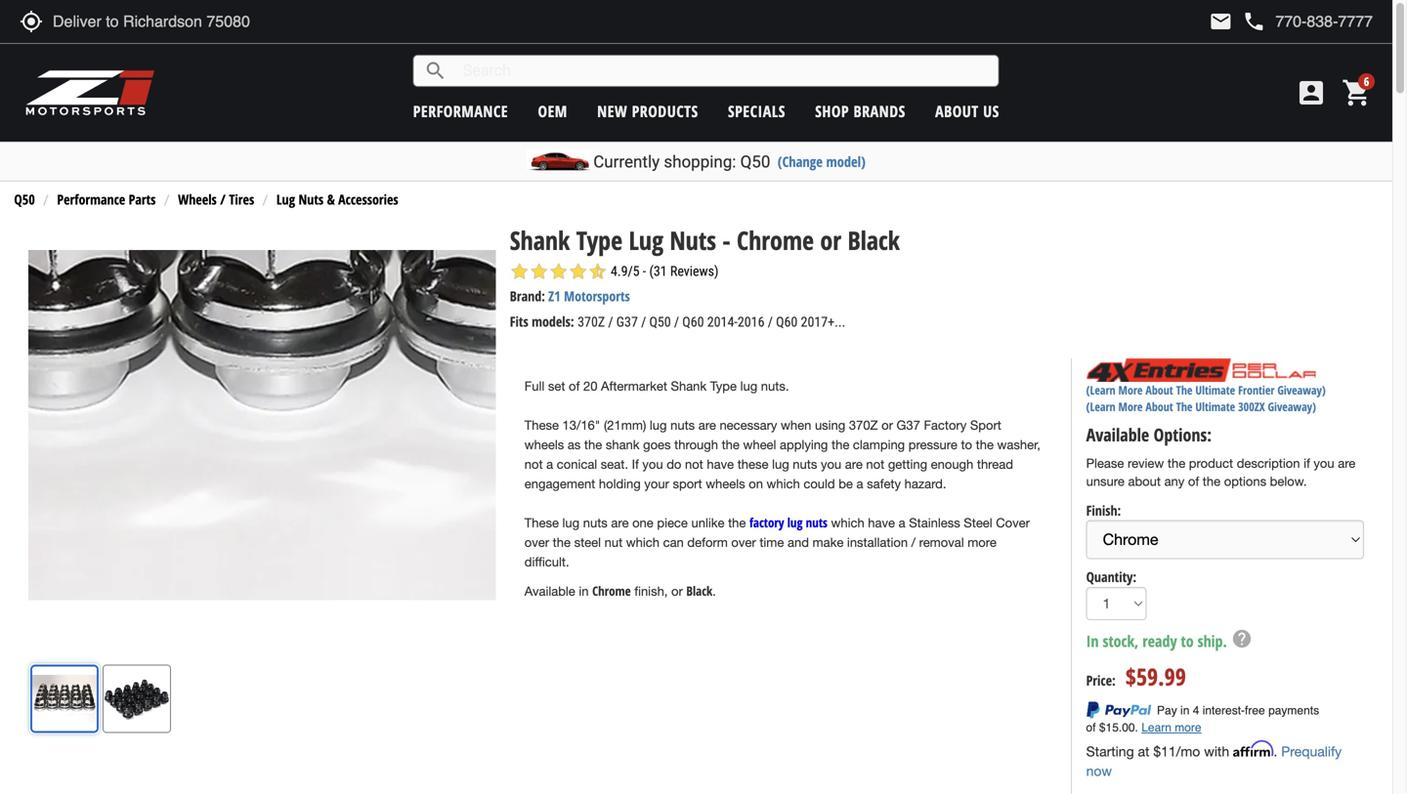 Task type: locate. For each thing, give the bounding box(es) containing it.
or inside these 13/16" (21mm) lug nuts are necessary when using 370z or g37 factory sport wheels as the shank goes through the wheel applying the clamping pressure to the washer, not a conical seat. if you do not have these lug nuts you are not getting enough thread engagement holding your sport wheels on which could be a safety hazard.
[[882, 418, 893, 433]]

which
[[767, 477, 800, 492], [831, 516, 865, 531], [626, 535, 660, 550]]

could
[[804, 477, 835, 492]]

giveaway) down frontier
[[1268, 399, 1316, 415]]

shop brands
[[815, 101, 906, 122]]

2 horizontal spatial which
[[831, 516, 865, 531]]

1 vertical spatial .
[[1274, 743, 1277, 760]]

to inside the 'in stock, ready to ship. help'
[[1181, 631, 1194, 652]]

1 vertical spatial these
[[525, 516, 559, 531]]

2 q60 from the left
[[776, 314, 798, 330]]

z1 motorsports logo image
[[24, 68, 156, 117]]

0 horizontal spatial type
[[576, 223, 622, 257]]

necessary
[[720, 418, 777, 433]]

black right finish,
[[686, 583, 713, 600]]

2 the from the top
[[1176, 399, 1193, 415]]

1 horizontal spatial nuts
[[670, 223, 716, 257]]

the up the any
[[1168, 456, 1186, 471]]

0 vertical spatial 370z
[[578, 314, 605, 330]]

/ left removal
[[911, 535, 916, 550]]

piece
[[657, 516, 688, 531]]

1 horizontal spatial to
[[1181, 631, 1194, 652]]

account_box
[[1296, 77, 1327, 108]]

more up (learn more about the ultimate 300zx giveaway) link
[[1118, 382, 1143, 398]]

full
[[525, 379, 545, 394]]

0 vertical spatial chrome
[[737, 223, 814, 257]]

the up difficult.
[[553, 535, 571, 550]]

.
[[713, 584, 716, 599], [1274, 743, 1277, 760]]

models:
[[532, 312, 574, 331]]

1 vertical spatial q50
[[14, 190, 35, 209]]

in
[[1086, 631, 1099, 652]]

1 vertical spatial or
[[882, 418, 893, 433]]

0 vertical spatial available
[[1086, 423, 1149, 447]]

1 horizontal spatial of
[[1188, 474, 1199, 489]]

the down the (learn more about the ultimate frontier giveaway) link
[[1176, 399, 1193, 415]]

1 vertical spatial (learn
[[1086, 399, 1116, 415]]

performance
[[413, 101, 508, 122]]

1 vertical spatial more
[[1118, 399, 1143, 415]]

1 horizontal spatial chrome
[[737, 223, 814, 257]]

1 vertical spatial which
[[831, 516, 865, 531]]

chrome right -
[[737, 223, 814, 257]]

q50 inside shank type lug nuts - chrome or black star star star star star_half 4.9/5 - (31 reviews) brand: z1 motorsports fits models: 370z / g37 / q50 / q60 2014-2016 / q60 2017+...
[[649, 314, 671, 330]]

0 horizontal spatial available
[[525, 584, 575, 599]]

chrome inside shank type lug nuts - chrome or black star star star star star_half 4.9/5 - (31 reviews) brand: z1 motorsports fits models: 370z / g37 / q50 / q60 2014-2016 / q60 2017+...
[[737, 223, 814, 257]]

not up "engagement"
[[525, 457, 543, 472]]

0 horizontal spatial which
[[626, 535, 660, 550]]

g37
[[616, 314, 638, 330], [897, 418, 920, 433]]

type up star_half
[[576, 223, 622, 257]]

0 vertical spatial .
[[713, 584, 716, 599]]

are inside "these lug nuts are one piece unlike the factory lug nuts"
[[611, 516, 629, 531]]

2 horizontal spatial not
[[866, 457, 885, 472]]

shank up brand:
[[510, 223, 570, 257]]

(21mm)
[[604, 418, 646, 433]]

are up the nut
[[611, 516, 629, 531]]

1 vertical spatial black
[[686, 583, 713, 600]]

1 these from the top
[[525, 418, 559, 433]]

1 vertical spatial the
[[1176, 399, 1193, 415]]

lug up and
[[787, 514, 803, 532]]

below.
[[1270, 474, 1307, 489]]

(learn more about the ultimate frontier giveaway) (learn more about the ultimate 300zx giveaway) available options: please review the product description if you are unsure about any of the options below.
[[1086, 382, 1356, 489]]

goes
[[643, 438, 671, 453]]

about
[[935, 101, 979, 122], [1146, 382, 1173, 398], [1146, 399, 1173, 415]]

the down sport at the right bottom
[[976, 438, 994, 453]]

0 vertical spatial ultimate
[[1195, 382, 1235, 398]]

have up installation
[[868, 516, 895, 531]]

of right the any
[[1188, 474, 1199, 489]]

1 vertical spatial lug
[[629, 223, 663, 257]]

unlike
[[691, 516, 725, 531]]

1 horizontal spatial type
[[710, 379, 737, 394]]

review
[[1128, 456, 1164, 471]]

0 horizontal spatial to
[[961, 438, 972, 453]]

q50 left the (change
[[740, 152, 770, 171]]

chrome right the in
[[592, 583, 631, 600]]

you inside (learn more about the ultimate frontier giveaway) (learn more about the ultimate 300zx giveaway) available options: please review the product description if you are unsure about any of the options below.
[[1314, 456, 1334, 471]]

0 horizontal spatial wheels
[[525, 438, 564, 453]]

new products link
[[597, 101, 698, 122]]

1 horizontal spatial g37
[[897, 418, 920, 433]]

these left 13/16"
[[525, 418, 559, 433]]

not down through
[[685, 457, 703, 472]]

brand:
[[510, 287, 545, 305]]

available down difficult.
[[525, 584, 575, 599]]

0 horizontal spatial g37
[[616, 314, 638, 330]]

have down through
[[707, 457, 734, 472]]

1 vertical spatial shank
[[671, 379, 707, 394]]

the up (learn more about the ultimate 300zx giveaway) link
[[1176, 382, 1193, 398]]

ultimate up (learn more about the ultimate 300zx giveaway) link
[[1195, 382, 1235, 398]]

and
[[788, 535, 809, 550]]

1 horizontal spatial .
[[1274, 743, 1277, 760]]

thread
[[977, 457, 1013, 472]]

2 ultimate from the top
[[1195, 399, 1235, 415]]

which up make
[[831, 516, 865, 531]]

1 vertical spatial available
[[525, 584, 575, 599]]

about left us
[[935, 101, 979, 122]]

about up (learn more about the ultimate 300zx giveaway) link
[[1146, 382, 1173, 398]]

the
[[1176, 382, 1193, 398], [1176, 399, 1193, 415]]

q50 link
[[14, 190, 35, 209]]

shank
[[510, 223, 570, 257], [671, 379, 707, 394]]

shopping_cart
[[1342, 77, 1373, 108]]

available up please
[[1086, 423, 1149, 447]]

specials link
[[728, 101, 786, 122]]

lug right these
[[772, 457, 789, 472]]

1 vertical spatial to
[[1181, 631, 1194, 652]]

2 these from the top
[[525, 516, 559, 531]]

shank right aftermarket
[[671, 379, 707, 394]]

shank inside shank type lug nuts - chrome or black star star star star star_half 4.9/5 - (31 reviews) brand: z1 motorsports fits models: 370z / g37 / q50 / q60 2014-2016 / q60 2017+...
[[510, 223, 570, 257]]

1 horizontal spatial over
[[731, 535, 756, 550]]

. down deform
[[713, 584, 716, 599]]

0 horizontal spatial have
[[707, 457, 734, 472]]

2 vertical spatial a
[[899, 516, 905, 531]]

lug
[[276, 190, 295, 209], [629, 223, 663, 257]]

the down product
[[1203, 474, 1221, 489]]

engagement
[[525, 477, 595, 492]]

giveaway) right frontier
[[1278, 382, 1326, 398]]

370z up clamping
[[849, 418, 878, 433]]

1 horizontal spatial shank
[[671, 379, 707, 394]]

can
[[663, 535, 684, 550]]

0 horizontal spatial over
[[525, 535, 549, 550]]

0 horizontal spatial .
[[713, 584, 716, 599]]

1 horizontal spatial lug
[[629, 223, 663, 257]]

q60 left the 2014-
[[682, 314, 704, 330]]

1 horizontal spatial wheels
[[706, 477, 745, 492]]

the right unlike on the bottom
[[728, 516, 746, 531]]

phone
[[1242, 10, 1266, 33]]

0 vertical spatial type
[[576, 223, 622, 257]]

13/16"
[[562, 418, 600, 433]]

q50
[[740, 152, 770, 171], [14, 190, 35, 209], [649, 314, 671, 330]]

1 horizontal spatial q50
[[649, 314, 671, 330]]

these for factory
[[525, 516, 559, 531]]

370z down z1 motorsports link
[[578, 314, 605, 330]]

shank type lug nuts - chrome or black star star star star star_half 4.9/5 - (31 reviews) brand: z1 motorsports fits models: 370z / g37 / q50 / q60 2014-2016 / q60 2017+...
[[510, 223, 900, 331]]

now
[[1086, 763, 1112, 779]]

0 vertical spatial or
[[820, 223, 841, 257]]

1 more from the top
[[1118, 382, 1143, 398]]

&
[[327, 190, 335, 209]]

. for affirm
[[1274, 743, 1277, 760]]

2 horizontal spatial or
[[882, 418, 893, 433]]

1 horizontal spatial which
[[767, 477, 800, 492]]

1 not from the left
[[525, 457, 543, 472]]

lug
[[740, 379, 757, 394], [650, 418, 667, 433], [772, 457, 789, 472], [787, 514, 803, 532], [562, 516, 580, 531]]

2 vertical spatial q50
[[649, 314, 671, 330]]

1 star from the left
[[510, 262, 529, 282]]

to up enough
[[961, 438, 972, 453]]

available inside available in chrome finish, or black .
[[525, 584, 575, 599]]

performance parts link
[[57, 190, 156, 209]]

2014-
[[707, 314, 738, 330]]

black
[[848, 223, 900, 257], [686, 583, 713, 600]]

0 horizontal spatial q60
[[682, 314, 704, 330]]

0 vertical spatial giveaway)
[[1278, 382, 1326, 398]]

type up necessary
[[710, 379, 737, 394]]

2 vertical spatial about
[[1146, 399, 1173, 415]]

. inside available in chrome finish, or black .
[[713, 584, 716, 599]]

these inside "these lug nuts are one piece unlike the factory lug nuts"
[[525, 516, 559, 531]]

q50 left performance in the left top of the page
[[14, 190, 35, 209]]

0 vertical spatial black
[[848, 223, 900, 257]]

more up review at the right bottom of page
[[1118, 399, 1143, 415]]

wheels left on
[[706, 477, 745, 492]]

nuts left -
[[670, 223, 716, 257]]

0 horizontal spatial q50
[[14, 190, 35, 209]]

/ left the tires
[[220, 190, 226, 209]]

model)
[[826, 152, 866, 171]]

0 horizontal spatial a
[[546, 457, 553, 472]]

lug inside "these lug nuts are one piece unlike the factory lug nuts"
[[562, 516, 580, 531]]

/ right 2016 in the right top of the page
[[768, 314, 773, 330]]

1 horizontal spatial a
[[857, 477, 863, 492]]

1 vertical spatial of
[[1188, 474, 1199, 489]]

1 vertical spatial g37
[[897, 418, 920, 433]]

of left 20
[[569, 379, 580, 394]]

2 (learn from the top
[[1086, 399, 1116, 415]]

2 over from the left
[[731, 535, 756, 550]]

0 horizontal spatial of
[[569, 379, 580, 394]]

specials
[[728, 101, 786, 122]]

wheels
[[525, 438, 564, 453], [706, 477, 745, 492]]

these 13/16" (21mm) lug nuts are necessary when using 370z or g37 factory sport wheels as the shank goes through the wheel applying the clamping pressure to the washer, not a conical seat. if you do not have these lug nuts you are not getting enough thread engagement holding your sport wheels on which could be a safety hazard.
[[525, 418, 1041, 492]]

q60 right 2016 in the right top of the page
[[776, 314, 798, 330]]

or down the (change model) link
[[820, 223, 841, 257]]

q50 left the 2014-
[[649, 314, 671, 330]]

0 vertical spatial which
[[767, 477, 800, 492]]

0 vertical spatial more
[[1118, 382, 1143, 398]]

to inside these 13/16" (21mm) lug nuts are necessary when using 370z or g37 factory sport wheels as the shank goes through the wheel applying the clamping pressure to the washer, not a conical seat. if you do not have these lug nuts you are not getting enough thread engagement holding your sport wheels on which could be a safety hazard.
[[961, 438, 972, 453]]

/ inside which have a stainless steel cover over the steel nut which can deform over time and make installation / removal more difficult.
[[911, 535, 916, 550]]

available in chrome finish, or black .
[[525, 583, 716, 600]]

to left ship.
[[1181, 631, 1194, 652]]

shop
[[815, 101, 849, 122]]

nuts
[[299, 190, 324, 209], [670, 223, 716, 257]]

lug inside shank type lug nuts - chrome or black star star star star star_half 4.9/5 - (31 reviews) brand: z1 motorsports fits models: 370z / g37 / q50 / q60 2014-2016 / q60 2017+...
[[629, 223, 663, 257]]

0 vertical spatial have
[[707, 457, 734, 472]]

lug up 4.9/5 -
[[629, 223, 663, 257]]

nuts left &
[[299, 190, 324, 209]]

1 horizontal spatial have
[[868, 516, 895, 531]]

2 star from the left
[[529, 262, 549, 282]]

available
[[1086, 423, 1149, 447], [525, 584, 575, 599]]

nuts inside shank type lug nuts - chrome or black star star star star star_half 4.9/5 - (31 reviews) brand: z1 motorsports fits models: 370z / g37 / q50 / q60 2014-2016 / q60 2017+...
[[670, 223, 716, 257]]

g37 inside these 13/16" (21mm) lug nuts are necessary when using 370z or g37 factory sport wheels as the shank goes through the wheel applying the clamping pressure to the washer, not a conical seat. if you do not have these lug nuts you are not getting enough thread engagement holding your sport wheels on which could be a safety hazard.
[[897, 418, 920, 433]]

1 horizontal spatial black
[[848, 223, 900, 257]]

mail link
[[1209, 10, 1233, 33]]

which down "one"
[[626, 535, 660, 550]]

a right the be
[[857, 477, 863, 492]]

or up clamping
[[882, 418, 893, 433]]

0 vertical spatial (learn
[[1086, 382, 1116, 398]]

or
[[820, 223, 841, 257], [882, 418, 893, 433], [671, 584, 683, 599]]

. inside starting at $11 /mo with affirm .
[[1274, 743, 1277, 760]]

0 vertical spatial lug
[[276, 190, 295, 209]]

shop brands link
[[815, 101, 906, 122]]

0 vertical spatial these
[[525, 418, 559, 433]]

are right if
[[1338, 456, 1356, 471]]

1 vertical spatial nuts
[[670, 223, 716, 257]]

0 vertical spatial g37
[[616, 314, 638, 330]]

safety
[[867, 477, 901, 492]]

lug up steel
[[562, 516, 580, 531]]

2 vertical spatial which
[[626, 535, 660, 550]]

star_half
[[588, 262, 608, 282]]

wheels / tires link
[[178, 190, 254, 209]]

1 horizontal spatial available
[[1086, 423, 1149, 447]]

g37 inside shank type lug nuts - chrome or black star star star star star_half 4.9/5 - (31 reviews) brand: z1 motorsports fits models: 370z / g37 / q50 / q60 2014-2016 / q60 2017+...
[[616, 314, 638, 330]]

accessories
[[338, 190, 398, 209]]

search
[[424, 59, 447, 83]]

brands
[[854, 101, 906, 122]]

over up difficult.
[[525, 535, 549, 550]]

which right on
[[767, 477, 800, 492]]

these inside these 13/16" (21mm) lug nuts are necessary when using 370z or g37 factory sport wheels as the shank goes through the wheel applying the clamping pressure to the washer, not a conical seat. if you do not have these lug nuts you are not getting enough thread engagement holding your sport wheels on which could be a safety hazard.
[[525, 418, 559, 433]]

1 over from the left
[[525, 535, 549, 550]]

1 vertical spatial ultimate
[[1195, 399, 1235, 415]]

conical
[[557, 457, 597, 472]]

of inside (learn more about the ultimate frontier giveaway) (learn more about the ultimate 300zx giveaway) available options: please review the product description if you are unsure about any of the options below.
[[1188, 474, 1199, 489]]

z1 motorsports link
[[548, 287, 630, 305]]

0 horizontal spatial or
[[671, 584, 683, 599]]

factory
[[749, 514, 784, 532]]

0 horizontal spatial 370z
[[578, 314, 605, 330]]

370z inside shank type lug nuts - chrome or black star star star star star_half 4.9/5 - (31 reviews) brand: z1 motorsports fits models: 370z / g37 / q50 / q60 2014-2016 / q60 2017+...
[[578, 314, 605, 330]]

or right finish,
[[671, 584, 683, 599]]

through
[[674, 438, 718, 453]]

ultimate down the (learn more about the ultimate frontier giveaway) link
[[1195, 399, 1235, 415]]

g37 up pressure
[[897, 418, 920, 433]]

2 horizontal spatial you
[[1314, 456, 1334, 471]]

0 vertical spatial the
[[1176, 382, 1193, 398]]

2 more from the top
[[1118, 399, 1143, 415]]

in
[[579, 584, 589, 599]]

not down clamping
[[866, 457, 885, 472]]

1 horizontal spatial 370z
[[849, 418, 878, 433]]

type
[[576, 223, 622, 257], [710, 379, 737, 394]]

a up "engagement"
[[546, 457, 553, 472]]

-
[[723, 223, 731, 257]]

4.9/5 -
[[611, 263, 646, 280]]

1 vertical spatial wheels
[[706, 477, 745, 492]]

these up difficult.
[[525, 516, 559, 531]]

a up installation
[[899, 516, 905, 531]]

1 horizontal spatial you
[[821, 457, 841, 472]]

ultimate
[[1195, 382, 1235, 398], [1195, 399, 1235, 415]]

over left time
[[731, 535, 756, 550]]

wheels left as
[[525, 438, 564, 453]]

us
[[983, 101, 999, 122]]

0 horizontal spatial not
[[525, 457, 543, 472]]

1 horizontal spatial or
[[820, 223, 841, 257]]

clamping
[[853, 438, 905, 453]]

nuts up steel
[[583, 516, 608, 531]]

do
[[667, 457, 681, 472]]

0 horizontal spatial shank
[[510, 223, 570, 257]]

0 horizontal spatial chrome
[[592, 583, 631, 600]]

these for using
[[525, 418, 559, 433]]

or inside shank type lug nuts - chrome or black star star star star star_half 4.9/5 - (31 reviews) brand: z1 motorsports fits models: 370z / g37 / q50 / q60 2014-2016 / q60 2017+...
[[820, 223, 841, 257]]

lug nuts & accessories link
[[276, 190, 398, 209]]

about up options: on the right bottom
[[1146, 399, 1173, 415]]

or inside available in chrome finish, or black .
[[671, 584, 683, 599]]

1 vertical spatial have
[[868, 516, 895, 531]]

the inside which have a stainless steel cover over the steel nut which can deform over time and make installation / removal more difficult.
[[553, 535, 571, 550]]

motorsports
[[564, 287, 630, 305]]

lug up goes
[[650, 418, 667, 433]]

0 vertical spatial nuts
[[299, 190, 324, 209]]

steel
[[964, 516, 993, 531]]

0 vertical spatial a
[[546, 457, 553, 472]]

g37 down motorsports
[[616, 314, 638, 330]]

1 horizontal spatial q60
[[776, 314, 798, 330]]

. left prequalify
[[1274, 743, 1277, 760]]

0 horizontal spatial black
[[686, 583, 713, 600]]

1 horizontal spatial not
[[685, 457, 703, 472]]

0 vertical spatial shank
[[510, 223, 570, 257]]

black down "model)"
[[848, 223, 900, 257]]

over
[[525, 535, 549, 550], [731, 535, 756, 550]]

lug right the tires
[[276, 190, 295, 209]]

a
[[546, 457, 553, 472], [857, 477, 863, 492], [899, 516, 905, 531]]

about
[[1128, 474, 1161, 489]]

mail phone
[[1209, 10, 1266, 33]]

0 horizontal spatial nuts
[[299, 190, 324, 209]]

your
[[644, 477, 669, 492]]



Task type: vqa. For each thing, say whether or not it's contained in the screenshot.
The Prequalify Now
yes



Task type: describe. For each thing, give the bounding box(es) containing it.
0 horizontal spatial lug
[[276, 190, 295, 209]]

which inside these 13/16" (21mm) lug nuts are necessary when using 370z or g37 factory sport wheels as the shank goes through the wheel applying the clamping pressure to the washer, not a conical seat. if you do not have these lug nuts you are not getting enough thread engagement holding your sport wheels on which could be a safety hazard.
[[767, 477, 800, 492]]

time
[[760, 535, 784, 550]]

phone link
[[1242, 10, 1373, 33]]

performance link
[[413, 101, 508, 122]]

these lug nuts are one piece unlike the factory lug nuts
[[525, 514, 828, 532]]

/ down 4.9/5 -
[[641, 314, 646, 330]]

4 star from the left
[[569, 262, 588, 282]]

when
[[781, 418, 811, 433]]

pressure
[[909, 438, 957, 453]]

sport
[[673, 477, 702, 492]]

starting
[[1086, 743, 1134, 760]]

2 not from the left
[[685, 457, 703, 472]]

prequalify now
[[1086, 743, 1342, 779]]

enough
[[931, 457, 974, 472]]

the inside "these lug nuts are one piece unlike the factory lug nuts"
[[728, 516, 746, 531]]

oem link
[[538, 101, 568, 122]]

have inside which have a stainless steel cover over the steel nut which can deform over time and make installation / removal more difficult.
[[868, 516, 895, 531]]

full set of 20 aftermarket shank type lug nuts.
[[525, 379, 789, 394]]

3 not from the left
[[866, 457, 885, 472]]

have inside these 13/16" (21mm) lug nuts are necessary when using 370z or g37 factory sport wheels as the shank goes through the wheel applying the clamping pressure to the washer, not a conical seat. if you do not have these lug nuts you are not getting enough thread engagement holding your sport wheels on which could be a safety hazard.
[[707, 457, 734, 472]]

set
[[548, 379, 565, 394]]

300zx
[[1238, 399, 1265, 415]]

are inside (learn more about the ultimate frontier giveaway) (learn more about the ultimate 300zx giveaway) available options: please review the product description if you are unsure about any of the options below.
[[1338, 456, 1356, 471]]

(change
[[778, 152, 823, 171]]

available inside (learn more about the ultimate frontier giveaway) (learn more about the ultimate 300zx giveaway) available options: please review the product description if you are unsure about any of the options below.
[[1086, 423, 1149, 447]]

lug left nuts.
[[740, 379, 757, 394]]

lug nuts & accessories
[[276, 190, 398, 209]]

about us link
[[935, 101, 999, 122]]

1 vertical spatial a
[[857, 477, 863, 492]]

0 vertical spatial wheels
[[525, 438, 564, 453]]

0 vertical spatial of
[[569, 379, 580, 394]]

holding
[[599, 477, 641, 492]]

0 horizontal spatial you
[[642, 457, 663, 472]]

be
[[839, 477, 853, 492]]

one
[[632, 516, 653, 531]]

are up the be
[[845, 457, 863, 472]]

description
[[1237, 456, 1300, 471]]

are up through
[[698, 418, 716, 433]]

nut
[[605, 535, 623, 550]]

1 vertical spatial chrome
[[592, 583, 631, 600]]

$59.99
[[1126, 661, 1186, 693]]

account_box link
[[1291, 77, 1332, 108]]

make
[[813, 535, 844, 550]]

nuts down the applying on the bottom
[[793, 457, 817, 472]]

if
[[632, 457, 639, 472]]

price:
[[1086, 671, 1116, 690]]

0 vertical spatial about
[[935, 101, 979, 122]]

please
[[1086, 456, 1124, 471]]

1 vertical spatial type
[[710, 379, 737, 394]]

wheels / tires
[[178, 190, 254, 209]]

these
[[737, 457, 769, 472]]

nuts up make
[[806, 514, 828, 532]]

1 ultimate from the top
[[1195, 382, 1235, 398]]

seat.
[[601, 457, 628, 472]]

new
[[597, 101, 628, 122]]

price: $59.99
[[1086, 661, 1186, 693]]

1 q60 from the left
[[682, 314, 704, 330]]

shopping_cart link
[[1337, 77, 1373, 108]]

. for black
[[713, 584, 716, 599]]

aftermarket
[[601, 379, 667, 394]]

nuts.
[[761, 379, 789, 394]]

options:
[[1154, 423, 1212, 447]]

(learn more about the ultimate frontier giveaway) link
[[1086, 382, 1326, 398]]

options
[[1224, 474, 1266, 489]]

currently shopping: q50 (change model)
[[593, 152, 866, 171]]

products
[[632, 101, 698, 122]]

prequalify now link
[[1086, 743, 1342, 779]]

stock,
[[1103, 631, 1139, 652]]

370z inside these 13/16" (21mm) lug nuts are necessary when using 370z or g37 factory sport wheels as the shank goes through the wheel applying the clamping pressure to the washer, not a conical seat. if you do not have these lug nuts you are not getting enough thread engagement holding your sport wheels on which could be a safety hazard.
[[849, 418, 878, 433]]

2017+...
[[801, 314, 845, 330]]

getting
[[888, 457, 927, 472]]

oem
[[538, 101, 568, 122]]

1 (learn from the top
[[1086, 382, 1116, 398]]

1 vertical spatial about
[[1146, 382, 1173, 398]]

wheel
[[743, 438, 776, 453]]

performance parts
[[57, 190, 156, 209]]

cover
[[996, 516, 1030, 531]]

nuts up through
[[670, 418, 695, 433]]

nuts inside "these lug nuts are one piece unlike the factory lug nuts"
[[583, 516, 608, 531]]

the down necessary
[[722, 438, 740, 453]]

1 the from the top
[[1176, 382, 1193, 398]]

/ down motorsports
[[608, 314, 613, 330]]

stainless
[[909, 516, 960, 531]]

parts
[[129, 190, 156, 209]]

finish:
[[1086, 501, 1121, 520]]

installation
[[847, 535, 908, 550]]

1 vertical spatial giveaway)
[[1268, 399, 1316, 415]]

affirm
[[1233, 741, 1274, 758]]

a inside which have a stainless steel cover over the steel nut which can deform over time and make installation / removal more difficult.
[[899, 516, 905, 531]]

ship.
[[1198, 631, 1227, 652]]

type inside shank type lug nuts - chrome or black star star star star star_half 4.9/5 - (31 reviews) brand: z1 motorsports fits models: 370z / g37 / q50 / q60 2014-2016 / q60 2017+...
[[576, 223, 622, 257]]

performance
[[57, 190, 125, 209]]

deform
[[687, 535, 728, 550]]

$11
[[1153, 743, 1176, 760]]

0 vertical spatial q50
[[740, 152, 770, 171]]

factory lug nuts link
[[749, 514, 828, 532]]

the down using
[[832, 438, 849, 453]]

difficult.
[[525, 555, 569, 570]]

Search search field
[[447, 56, 998, 86]]

black inside shank type lug nuts - chrome or black star star star star star_half 4.9/5 - (31 reviews) brand: z1 motorsports fits models: 370z / g37 / q50 / q60 2014-2016 / q60 2017+...
[[848, 223, 900, 257]]

3 star from the left
[[549, 262, 569, 282]]

as
[[568, 438, 581, 453]]

ready
[[1143, 631, 1177, 652]]

removal
[[919, 535, 964, 550]]

(change model) link
[[778, 152, 866, 171]]

on
[[749, 477, 763, 492]]

new products
[[597, 101, 698, 122]]

the right as
[[584, 438, 602, 453]]

at
[[1138, 743, 1150, 760]]

z1
[[548, 287, 561, 305]]

in stock, ready to ship. help
[[1086, 628, 1253, 652]]

which have a stainless steel cover over the steel nut which can deform over time and make installation / removal more difficult.
[[525, 516, 1030, 570]]

/ left the 2014-
[[674, 314, 679, 330]]

about us
[[935, 101, 999, 122]]

shopping:
[[664, 152, 736, 171]]



